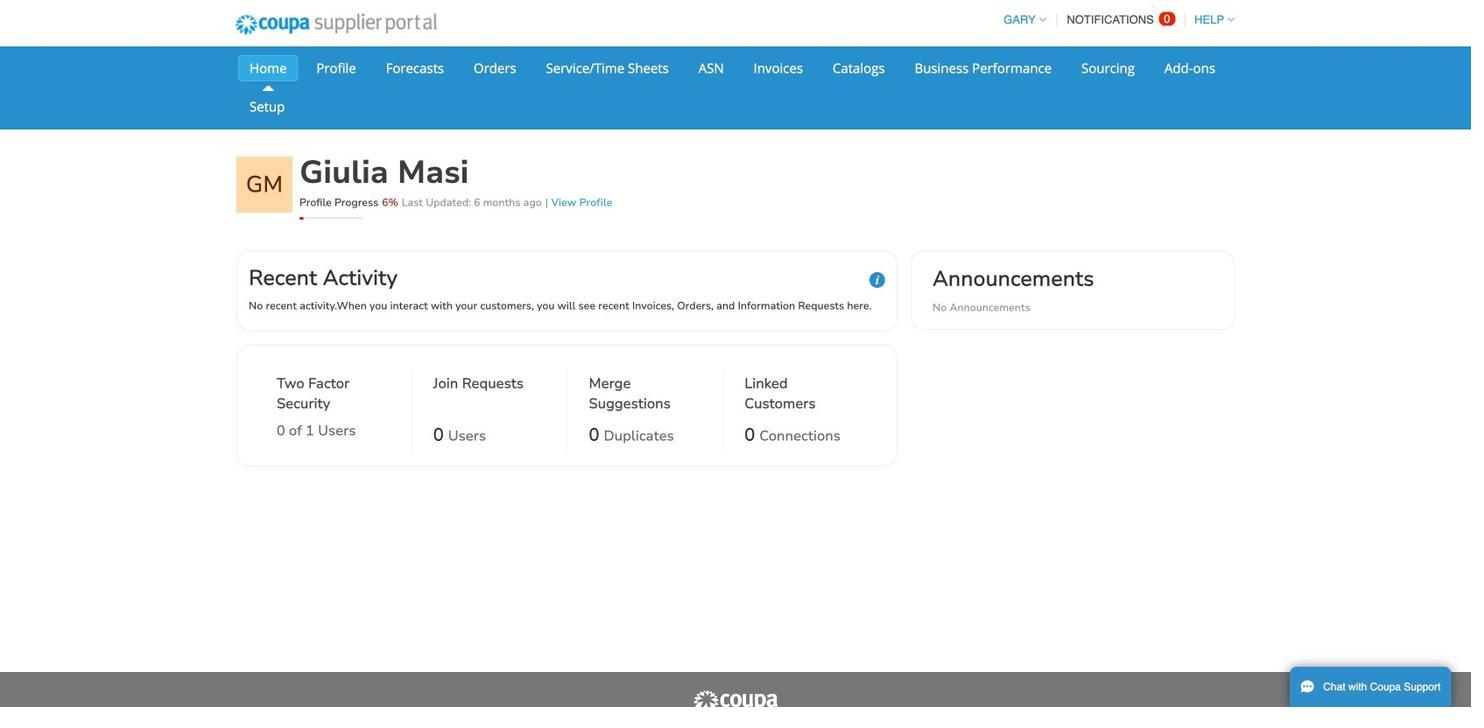 Task type: vqa. For each thing, say whether or not it's contained in the screenshot.
first SMS
no



Task type: locate. For each thing, give the bounding box(es) containing it.
1 horizontal spatial coupa supplier portal image
[[692, 690, 779, 708]]

gm image
[[236, 157, 292, 213]]

0 vertical spatial coupa supplier portal image
[[223, 3, 449, 46]]

0 horizontal spatial coupa supplier portal image
[[223, 3, 449, 46]]

coupa supplier portal image
[[223, 3, 449, 46], [692, 690, 779, 708]]

1 vertical spatial coupa supplier portal image
[[692, 690, 779, 708]]

navigation
[[996, 3, 1235, 37]]

additional information image
[[870, 272, 885, 288]]



